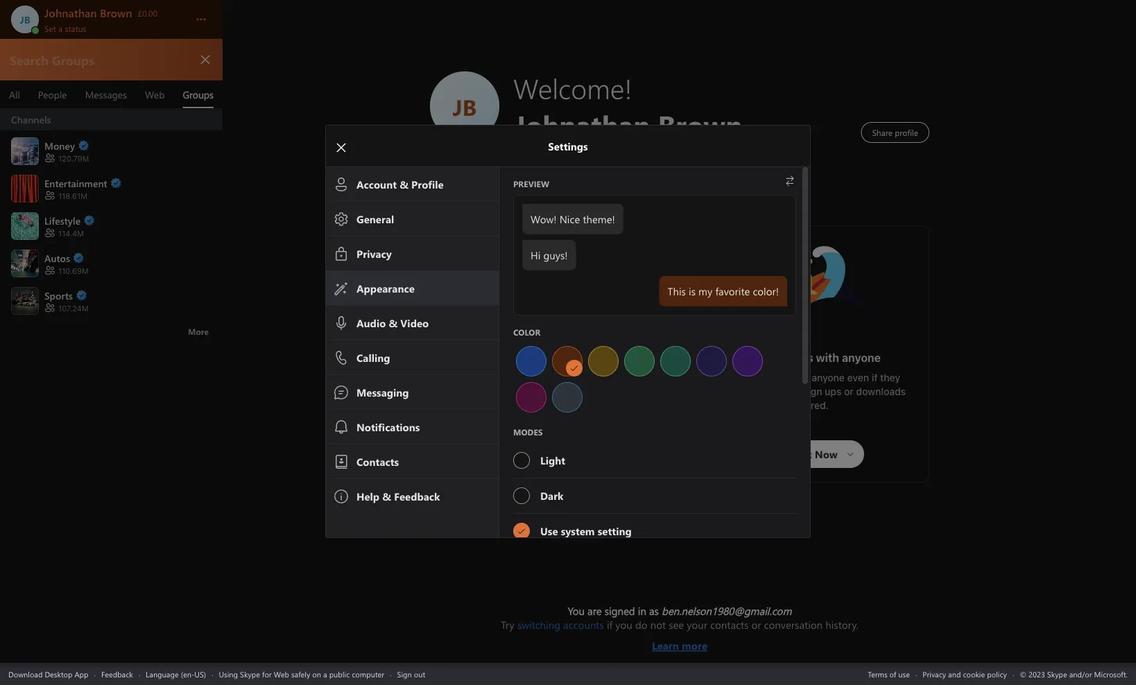 Task type: describe. For each thing, give the bounding box(es) containing it.
conversation
[[764, 618, 823, 632]]

the inside stay up to date with the latest features and updates in skype. don't miss a thing!
[[547, 379, 562, 390]]

114.4m
[[58, 229, 84, 238]]

of
[[890, 669, 896, 679]]

you
[[568, 604, 585, 618]]

don't
[[551, 393, 576, 404]]

download
[[8, 669, 43, 679]]

terms of use link
[[868, 669, 910, 679]]

miss
[[578, 393, 599, 404]]

Light checkbox
[[513, 443, 796, 478]]

sign out link
[[397, 669, 425, 679]]

stay up to date with the latest features and updates in skype. don't miss a thing!
[[453, 379, 653, 404]]

terms of use
[[868, 669, 910, 679]]

or inside share the invite with anyone even if they aren't on skype. no sign ups or downloads required.
[[844, 386, 854, 397]]

share the invite with anyone even if they aren't on skype. no sign ups or downloads required.
[[710, 372, 908, 411]]

2 vertical spatial in
[[638, 604, 646, 618]]

1 vertical spatial on
[[312, 669, 321, 679]]

0 vertical spatial anyone
[[842, 351, 881, 364]]

history.
[[825, 618, 858, 632]]

accounts
[[563, 618, 604, 632]]

118.61m
[[58, 192, 87, 201]]

stay
[[453, 379, 473, 390]]

feedback
[[101, 669, 133, 679]]

Use system setting checkbox
[[513, 514, 796, 549]]

easy
[[735, 351, 760, 364]]

contacts
[[710, 618, 749, 632]]

theme dialog
[[325, 125, 831, 685]]

on inside share the invite with anyone even if they aren't on skype. no sign ups or downloads required.
[[740, 386, 751, 397]]

aren't
[[710, 386, 737, 397]]

anyone inside share the invite with anyone even if they aren't on skype. no sign ups or downloads required.
[[812, 372, 845, 384]]

120.79m
[[58, 154, 89, 163]]

you are signed in as
[[568, 604, 662, 618]]

share
[[716, 372, 742, 384]]

using skype for web safely on a public computer link
[[219, 669, 384, 679]]

you
[[615, 618, 632, 632]]

privacy and cookie policy link
[[923, 669, 1007, 679]]

meetings
[[763, 351, 813, 364]]

with inside stay up to date with the latest features and updates in skype. don't miss a thing!
[[525, 379, 544, 390]]

features
[[592, 379, 630, 390]]

no
[[787, 386, 800, 397]]

1 horizontal spatial and
[[948, 669, 961, 679]]

are
[[587, 604, 602, 618]]

sign out
[[397, 669, 425, 679]]

app
[[75, 669, 88, 679]]

us)
[[194, 669, 206, 679]]

feedback link
[[101, 669, 133, 679]]

sign
[[397, 669, 412, 679]]

if inside share the invite with anyone even if they aren't on skype. no sign ups or downloads required.
[[872, 372, 878, 384]]

easy meetings with anyone
[[735, 351, 881, 364]]

status
[[65, 23, 86, 34]]

more
[[682, 639, 707, 653]]

latest
[[564, 379, 590, 390]]

new
[[536, 358, 559, 371]]

in inside stay up to date with the latest features and updates in skype. don't miss a thing!
[[506, 393, 514, 404]]

switching
[[517, 618, 560, 632]]

what's
[[495, 358, 533, 371]]

the inside share the invite with anyone even if they aren't on skype. no sign ups or downloads required.
[[745, 372, 760, 384]]

privacy
[[923, 669, 946, 679]]

1 horizontal spatial in
[[562, 358, 572, 371]]

Dark checkbox
[[513, 479, 796, 513]]

language (en-us)
[[146, 669, 206, 679]]

up
[[476, 379, 487, 390]]

public
[[329, 669, 350, 679]]

required.
[[787, 400, 829, 411]]

1 vertical spatial skype
[[240, 669, 260, 679]]

what's new in skype
[[495, 358, 608, 371]]

or inside try switching accounts if you do not see your contacts or conversation history. learn more
[[751, 618, 761, 632]]

language
[[146, 669, 179, 679]]

sign
[[803, 386, 822, 397]]

using skype for web safely on a public computer
[[219, 669, 384, 679]]

language (en-us) link
[[146, 669, 206, 679]]

launch
[[510, 247, 542, 262]]

use
[[898, 669, 910, 679]]

with inside share the invite with anyone even if they aren't on skype. no sign ups or downloads required.
[[790, 372, 809, 384]]

to
[[490, 379, 499, 390]]

learn more link
[[501, 632, 858, 653]]

(en-
[[181, 669, 194, 679]]

invite
[[762, 372, 787, 384]]



Task type: vqa. For each thing, say whether or not it's contained in the screenshot.
top Bing
no



Task type: locate. For each thing, give the bounding box(es) containing it.
1 vertical spatial anyone
[[812, 372, 845, 384]]

the up don't
[[547, 379, 562, 390]]

try
[[501, 618, 514, 632]]

skype
[[574, 358, 608, 371], [240, 669, 260, 679]]

desktop
[[45, 669, 72, 679]]

a left the public
[[323, 669, 327, 679]]

try switching accounts if you do not see your contacts or conversation history. learn more
[[501, 618, 858, 653]]

0 horizontal spatial or
[[751, 618, 761, 632]]

107.24m
[[58, 304, 88, 313]]

tab list
[[0, 80, 223, 108]]

0 horizontal spatial and
[[633, 379, 650, 390]]

and up thing!
[[633, 379, 650, 390]]

1 vertical spatial a
[[602, 393, 607, 404]]

on down the share
[[740, 386, 751, 397]]

0 horizontal spatial if
[[607, 618, 613, 632]]

a inside "button"
[[58, 23, 62, 34]]

1 horizontal spatial skype.
[[754, 386, 785, 397]]

learn
[[652, 639, 679, 653]]

a inside stay up to date with the latest features and updates in skype. don't miss a thing!
[[602, 393, 607, 404]]

see
[[669, 618, 684, 632]]

set a status
[[44, 23, 86, 34]]

and
[[633, 379, 650, 390], [948, 669, 961, 679]]

1 horizontal spatial the
[[745, 372, 760, 384]]

downloads
[[856, 386, 906, 397]]

0 vertical spatial in
[[562, 358, 572, 371]]

0 horizontal spatial a
[[58, 23, 62, 34]]

on
[[740, 386, 751, 397], [312, 669, 321, 679]]

using
[[219, 669, 238, 679]]

with up ups
[[816, 351, 839, 364]]

updates
[[466, 393, 504, 404]]

not
[[650, 618, 666, 632]]

the down easy
[[745, 372, 760, 384]]

0 horizontal spatial with
[[525, 379, 544, 390]]

1 vertical spatial or
[[751, 618, 761, 632]]

or right the contacts
[[751, 618, 761, 632]]

terms
[[868, 669, 887, 679]]

Search Groups text field
[[8, 51, 187, 69]]

the
[[745, 372, 760, 384], [547, 379, 562, 390]]

download desktop app
[[8, 669, 88, 679]]

with right 'date'
[[525, 379, 544, 390]]

your
[[687, 618, 707, 632]]

1 vertical spatial in
[[506, 393, 514, 404]]

if
[[872, 372, 878, 384], [607, 618, 613, 632]]

for
[[262, 669, 272, 679]]

download desktop app link
[[8, 669, 88, 679]]

computer
[[352, 669, 384, 679]]

1 vertical spatial if
[[607, 618, 613, 632]]

list item
[[0, 109, 223, 132]]

1 horizontal spatial on
[[740, 386, 751, 397]]

0 vertical spatial on
[[740, 386, 751, 397]]

1 vertical spatial and
[[948, 669, 961, 679]]

skype left 'for'
[[240, 669, 260, 679]]

in down 'date'
[[506, 393, 514, 404]]

anyone up ups
[[812, 372, 845, 384]]

1 horizontal spatial a
[[323, 669, 327, 679]]

ups
[[825, 386, 842, 397]]

or right ups
[[844, 386, 854, 397]]

out
[[414, 669, 425, 679]]

2 horizontal spatial a
[[602, 393, 607, 404]]

with up no
[[790, 372, 809, 384]]

0 horizontal spatial in
[[506, 393, 514, 404]]

1 horizontal spatial skype
[[574, 358, 608, 371]]

a
[[58, 23, 62, 34], [602, 393, 607, 404], [323, 669, 327, 679]]

they
[[880, 372, 900, 384]]

0 horizontal spatial skype
[[240, 669, 260, 679]]

skype. inside stay up to date with the latest features and updates in skype. don't miss a thing!
[[517, 393, 548, 404]]

a down features on the bottom of page
[[602, 393, 607, 404]]

0 horizontal spatial the
[[547, 379, 562, 390]]

2 vertical spatial a
[[323, 669, 327, 679]]

mansurfer
[[766, 240, 816, 255]]

policy
[[987, 669, 1007, 679]]

switching accounts link
[[517, 618, 604, 632]]

even
[[847, 372, 869, 384]]

thing!
[[610, 393, 636, 404]]

0 horizontal spatial skype.
[[517, 393, 548, 404]]

0 horizontal spatial on
[[312, 669, 321, 679]]

safely
[[291, 669, 310, 679]]

110.69m
[[58, 266, 89, 276]]

1 horizontal spatial with
[[790, 372, 809, 384]]

skype. down 'date'
[[517, 393, 548, 404]]

skype. inside share the invite with anyone even if they aren't on skype. no sign ups or downloads required.
[[754, 386, 785, 397]]

2 horizontal spatial in
[[638, 604, 646, 618]]

and left cookie
[[948, 669, 961, 679]]

in
[[562, 358, 572, 371], [506, 393, 514, 404], [638, 604, 646, 618]]

and inside stay up to date with the latest features and updates in skype. don't miss a thing!
[[633, 379, 650, 390]]

cookie
[[963, 669, 985, 679]]

in right new
[[562, 358, 572, 371]]

do
[[635, 618, 647, 632]]

in left as in the bottom right of the page
[[638, 604, 646, 618]]

skype.
[[754, 386, 785, 397], [517, 393, 548, 404]]

date
[[502, 379, 522, 390]]

with
[[816, 351, 839, 364], [790, 372, 809, 384], [525, 379, 544, 390]]

privacy and cookie policy
[[923, 669, 1007, 679]]

web
[[274, 669, 289, 679]]

or
[[844, 386, 854, 397], [751, 618, 761, 632]]

if up downloads
[[872, 372, 878, 384]]

skype up latest
[[574, 358, 608, 371]]

as
[[649, 604, 659, 618]]

0 vertical spatial skype
[[574, 358, 608, 371]]

if inside try switching accounts if you do not see your contacts or conversation history. learn more
[[607, 618, 613, 632]]

skype. down invite
[[754, 386, 785, 397]]

0 vertical spatial and
[[633, 379, 650, 390]]

if left you
[[607, 618, 613, 632]]

channels group
[[0, 109, 223, 344]]

anyone
[[842, 351, 881, 364], [812, 372, 845, 384]]

a right the set
[[58, 23, 62, 34]]

2 horizontal spatial with
[[816, 351, 839, 364]]

1 horizontal spatial or
[[844, 386, 854, 397]]

on right the safely
[[312, 669, 321, 679]]

0 vertical spatial a
[[58, 23, 62, 34]]

0 vertical spatial or
[[844, 386, 854, 397]]

set
[[44, 23, 56, 34]]

set a status button
[[44, 19, 182, 34]]

anyone up the "even"
[[842, 351, 881, 364]]

signed
[[605, 604, 635, 618]]

0 vertical spatial if
[[872, 372, 878, 384]]

1 horizontal spatial if
[[872, 372, 878, 384]]



